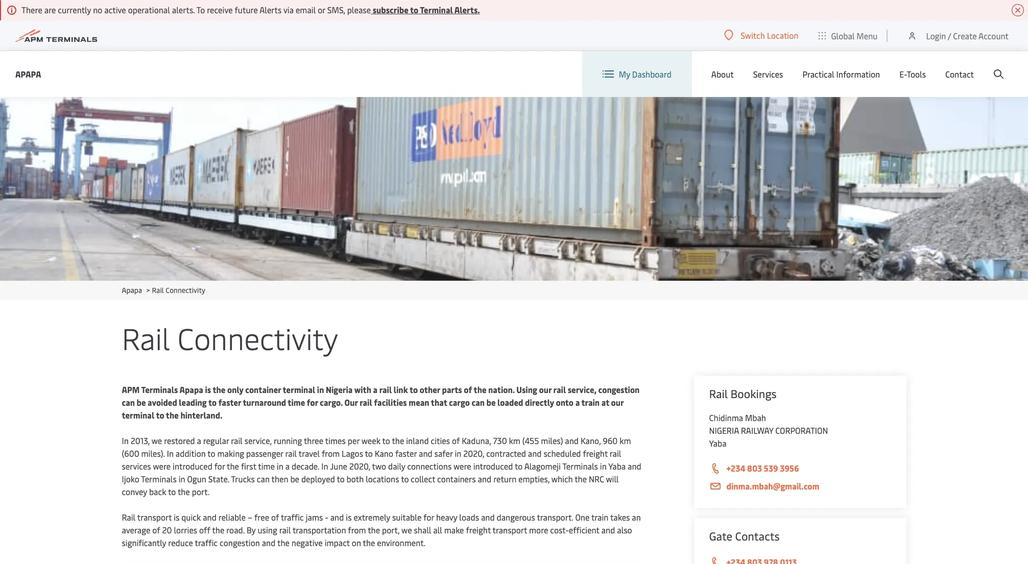 Task type: locate. For each thing, give the bounding box(es) containing it.
0 horizontal spatial from
[[322, 448, 340, 459]]

1 horizontal spatial congestion
[[598, 384, 640, 395]]

alerts.
[[172, 4, 195, 15]]

apapa for apapa
[[15, 68, 41, 79]]

2 horizontal spatial be
[[487, 397, 496, 408]]

rail connectivity
[[122, 318, 338, 358]]

0 vertical spatial connectivity
[[166, 286, 205, 295]]

1 vertical spatial train
[[592, 512, 609, 523]]

2 horizontal spatial apapa
[[179, 384, 203, 395]]

connections
[[407, 461, 452, 472]]

is left quick
[[174, 512, 180, 523]]

leading
[[179, 397, 207, 408]]

rail down with
[[360, 397, 372, 408]]

terminal right container
[[283, 384, 315, 395]]

0 vertical spatial faster
[[218, 397, 241, 408]]

rail right using
[[279, 525, 291, 536]]

traffic
[[281, 512, 304, 523], [195, 537, 218, 549]]

were down the miles).
[[153, 461, 171, 472]]

all
[[433, 525, 442, 536]]

faster inside apm terminals apapa is the only container terminal in nigeria with a rail link to other parts of the nation. using our rail service, congestion can be avoided leading to faster turnaround time for cargo. our rail facilities mean that cargo can be loaded directly onto a train at our terminal to the hinterland.
[[218, 397, 241, 408]]

2020, up both
[[349, 461, 370, 472]]

in right safer at the bottom left of the page
[[455, 448, 461, 459]]

will
[[606, 474, 619, 485]]

the left negative
[[277, 537, 290, 549]]

0 vertical spatial apapa link
[[15, 68, 41, 80]]

0 vertical spatial train
[[582, 397, 600, 408]]

terminals up back
[[141, 474, 177, 485]]

1 horizontal spatial faster
[[395, 448, 417, 459]]

collect
[[411, 474, 435, 485]]

gate contacts
[[709, 529, 780, 544]]

switch location
[[741, 30, 799, 41]]

transport.
[[537, 512, 573, 523]]

train inside rail transport is quick and reliable – free of traffic jams - and is extremely suitable for heavy loads and dangerous transport. one train takes an average of 20 lorries off the road. by using rail transportation from the port, we shall all make freight transport more cost-efficient and also significantly reduce traffic congestion and the negative impact on the environment.
[[592, 512, 609, 523]]

1 horizontal spatial service,
[[568, 384, 597, 395]]

loads
[[459, 512, 479, 523]]

is up leading
[[205, 384, 211, 395]]

yaba inside in 2013, we restored a regular rail service, running three times per week to the inland cities of kaduna, 730 km (455 miles) and kano, 960 km (600 miles). in addition to making passenger rail travel from lagos to kano faster and safer in 2020, contracted and scheduled freight rail services were introduced for the first time in a decade. in june 2020, two daily connections were introduced to alagomeji terminals in yaba and ijoko terminals in ogun state. trucks can then be deployed to both locations to collect containers and return empties, which the nrc will convey back to the port.
[[608, 461, 626, 472]]

negative
[[292, 537, 323, 549]]

we
[[152, 435, 162, 446], [402, 525, 412, 536]]

rail inside rail transport is quick and reliable – free of traffic jams - and is extremely suitable for heavy loads and dangerous transport. one train takes an average of 20 lorries off the road. by using rail transportation from the port, we shall all make freight transport more cost-efficient and also significantly reduce traffic congestion and the negative impact on the environment.
[[122, 512, 135, 523]]

can down apm
[[122, 397, 135, 408]]

to up hinterland.
[[208, 397, 217, 408]]

corporation
[[776, 425, 828, 436]]

1 horizontal spatial km
[[620, 435, 631, 446]]

transport down dangerous
[[493, 525, 527, 536]]

faster
[[218, 397, 241, 408], [395, 448, 417, 459]]

terminal
[[283, 384, 315, 395], [122, 410, 154, 421]]

traffic down off
[[195, 537, 218, 549]]

apapa for apapa > rail connectivity
[[122, 286, 142, 295]]

0 horizontal spatial introduced
[[173, 461, 212, 472]]

time
[[288, 397, 305, 408], [258, 461, 275, 472]]

0 horizontal spatial we
[[152, 435, 162, 446]]

to
[[410, 4, 418, 15], [410, 384, 418, 395], [208, 397, 217, 408], [156, 410, 164, 421], [382, 435, 390, 446], [208, 448, 215, 459], [365, 448, 373, 459], [515, 461, 523, 472], [337, 474, 345, 485], [401, 474, 409, 485], [168, 486, 176, 498]]

1 horizontal spatial freight
[[583, 448, 608, 459]]

in
[[317, 384, 324, 395], [455, 448, 461, 459], [277, 461, 283, 472], [600, 461, 607, 472], [179, 474, 185, 485]]

2 horizontal spatial for
[[424, 512, 434, 523]]

shall
[[414, 525, 431, 536]]

1 vertical spatial apapa
[[122, 286, 142, 295]]

0 horizontal spatial be
[[137, 397, 146, 408]]

0 horizontal spatial yaba
[[608, 461, 626, 472]]

in left 'june'
[[321, 461, 328, 472]]

be right then
[[290, 474, 299, 485]]

the left port.
[[178, 486, 190, 498]]

0 vertical spatial apapa
[[15, 68, 41, 79]]

1 vertical spatial in
[[167, 448, 174, 459]]

1 horizontal spatial terminal
[[283, 384, 315, 395]]

freight down loads
[[466, 525, 491, 536]]

rail for rail connectivity
[[122, 318, 170, 358]]

2 introduced from the left
[[473, 461, 513, 472]]

traffic left jams
[[281, 512, 304, 523]]

rail up the average
[[122, 512, 135, 523]]

can left then
[[257, 474, 270, 485]]

yaba
[[709, 438, 727, 449], [608, 461, 626, 472]]

1 vertical spatial service,
[[245, 435, 272, 446]]

2 km from the left
[[620, 435, 631, 446]]

1 horizontal spatial is
[[205, 384, 211, 395]]

congestion up at
[[598, 384, 640, 395]]

terminal
[[420, 4, 453, 15]]

803
[[747, 463, 762, 474]]

and
[[565, 435, 579, 446], [419, 448, 433, 459], [528, 448, 542, 459], [628, 461, 641, 472], [478, 474, 492, 485], [203, 512, 217, 523], [330, 512, 344, 523], [481, 512, 495, 523], [602, 525, 615, 536], [262, 537, 276, 549]]

in up then
[[277, 461, 283, 472]]

1 horizontal spatial were
[[454, 461, 471, 472]]

is inside apm terminals apapa is the only container terminal in nigeria with a rail link to other parts of the nation. using our rail service, congestion can be avoided leading to faster turnaround time for cargo. our rail facilities mean that cargo can be loaded directly onto a train at our terminal to the hinterland.
[[205, 384, 211, 395]]

we up the miles).
[[152, 435, 162, 446]]

0 vertical spatial service,
[[568, 384, 597, 395]]

the right off
[[212, 525, 224, 536]]

onto
[[556, 397, 574, 408]]

1 vertical spatial terminal
[[122, 410, 154, 421]]

be down apm
[[137, 397, 146, 408]]

2013,
[[131, 435, 150, 446]]

alerts
[[260, 4, 282, 15]]

0 vertical spatial in
[[122, 435, 129, 446]]

in down restored
[[167, 448, 174, 459]]

to left the terminal
[[410, 4, 418, 15]]

two
[[372, 461, 386, 472]]

1 vertical spatial we
[[402, 525, 412, 536]]

in
[[122, 435, 129, 446], [167, 448, 174, 459], [321, 461, 328, 472]]

apapa inside apm terminals apapa is the only container terminal in nigeria with a rail link to other parts of the nation. using our rail service, congestion can be avoided leading to faster turnaround time for cargo. our rail facilities mean that cargo can be loaded directly onto a train at our terminal to the hinterland.
[[179, 384, 203, 395]]

rail
[[152, 286, 164, 295], [122, 318, 170, 358], [709, 386, 728, 402], [122, 512, 135, 523]]

dashboard
[[632, 68, 672, 80]]

1 vertical spatial time
[[258, 461, 275, 472]]

1 horizontal spatial our
[[611, 397, 624, 408]]

0 horizontal spatial is
[[174, 512, 180, 523]]

service, up onto
[[568, 384, 597, 395]]

login
[[926, 30, 946, 41]]

nrc
[[589, 474, 604, 485]]

2 horizontal spatial can
[[472, 397, 485, 408]]

connectivity
[[166, 286, 205, 295], [178, 318, 338, 358]]

miles).
[[141, 448, 165, 459]]

train right "one"
[[592, 512, 609, 523]]

2020, down kaduna,
[[463, 448, 484, 459]]

0 vertical spatial from
[[322, 448, 340, 459]]

0 horizontal spatial 2020,
[[349, 461, 370, 472]]

0 horizontal spatial km
[[509, 435, 520, 446]]

of up cargo
[[464, 384, 472, 395]]

make
[[444, 525, 464, 536]]

train left at
[[582, 397, 600, 408]]

1 vertical spatial terminals
[[563, 461, 598, 472]]

switch
[[741, 30, 765, 41]]

1 vertical spatial for
[[214, 461, 225, 472]]

the up the kano
[[392, 435, 404, 446]]

0 horizontal spatial terminal
[[122, 410, 154, 421]]

for inside apm terminals apapa is the only container terminal in nigeria with a rail link to other parts of the nation. using our rail service, congestion can be avoided leading to faster turnaround time for cargo. our rail facilities mean that cargo can be loaded directly onto a train at our terminal to the hinterland.
[[307, 397, 318, 408]]

1 horizontal spatial transport
[[493, 525, 527, 536]]

0 horizontal spatial service,
[[245, 435, 272, 446]]

parts
[[442, 384, 462, 395]]

we inside in 2013, we restored a regular rail service, running three times per week to the inland cities of kaduna, 730 km (455 miles) and kano, 960 km (600 miles). in addition to making passenger rail travel from lagos to kano faster and safer in 2020, contracted and scheduled freight rail services were introduced for the first time in a decade. in june 2020, two daily connections were introduced to alagomeji terminals in yaba and ijoko terminals in ogun state. trucks can then be deployed to both locations to collect containers and return empties, which the nrc will convey back to the port.
[[152, 435, 162, 446]]

service,
[[568, 384, 597, 395], [245, 435, 272, 446]]

0 horizontal spatial were
[[153, 461, 171, 472]]

1 horizontal spatial apapa
[[122, 286, 142, 295]]

railway
[[741, 425, 774, 436]]

faster down only
[[218, 397, 241, 408]]

1 vertical spatial yaba
[[608, 461, 626, 472]]

km right 960
[[620, 435, 631, 446]]

rail inside rail transport is quick and reliable – free of traffic jams - and is extremely suitable for heavy loads and dangerous transport. one train takes an average of 20 lorries off the road. by using rail transportation from the port, we shall all make freight transport more cost-efficient and also significantly reduce traffic congestion and the negative impact on the environment.
[[279, 525, 291, 536]]

0 vertical spatial for
[[307, 397, 318, 408]]

0 vertical spatial our
[[539, 384, 552, 395]]

to up the kano
[[382, 435, 390, 446]]

0 horizontal spatial time
[[258, 461, 275, 472]]

0 horizontal spatial congestion
[[220, 537, 260, 549]]

rail up chidinma
[[709, 386, 728, 402]]

time right turnaround
[[288, 397, 305, 408]]

we inside rail transport is quick and reliable – free of traffic jams - and is extremely suitable for heavy loads and dangerous transport. one train takes an average of 20 lorries off the road. by using rail transportation from the port, we shall all make freight transport more cost-efficient and also significantly reduce traffic congestion and the negative impact on the environment.
[[402, 525, 412, 536]]

in up cargo. at the left bottom
[[317, 384, 324, 395]]

+234 803 539 3956 link
[[709, 462, 891, 476]]

sms,
[[327, 4, 345, 15]]

of right cities
[[452, 435, 460, 446]]

1 horizontal spatial introduced
[[473, 461, 513, 472]]

only
[[227, 384, 244, 395]]

email
[[296, 4, 316, 15]]

rail
[[379, 384, 392, 395], [554, 384, 566, 395], [360, 397, 372, 408], [231, 435, 243, 446], [285, 448, 297, 459], [610, 448, 621, 459], [279, 525, 291, 536]]

1 horizontal spatial we
[[402, 525, 412, 536]]

rail up facilities
[[379, 384, 392, 395]]

off
[[199, 525, 210, 536]]

for left cargo. at the left bottom
[[307, 397, 318, 408]]

more
[[529, 525, 548, 536]]

0 vertical spatial congestion
[[598, 384, 640, 395]]

using
[[258, 525, 277, 536]]

freight
[[583, 448, 608, 459], [466, 525, 491, 536]]

yaba inside chidinma mbah nigeria railway corporation yaba
[[709, 438, 727, 449]]

our
[[345, 397, 358, 408]]

then
[[272, 474, 288, 485]]

2 horizontal spatial in
[[321, 461, 328, 472]]

congestion inside rail transport is quick and reliable – free of traffic jams - and is extremely suitable for heavy loads and dangerous transport. one train takes an average of 20 lorries off the road. by using rail transportation from the port, we shall all make freight transport more cost-efficient and also significantly reduce traffic congestion and the negative impact on the environment.
[[220, 537, 260, 549]]

for up state.
[[214, 461, 225, 472]]

1 vertical spatial faster
[[395, 448, 417, 459]]

rail down >
[[122, 318, 170, 358]]

0 horizontal spatial transport
[[137, 512, 172, 523]]

for inside in 2013, we restored a regular rail service, running three times per week to the inland cities of kaduna, 730 km (455 miles) and kano, 960 km (600 miles). in addition to making passenger rail travel from lagos to kano faster and safer in 2020, contracted and scheduled freight rail services were introduced for the first time in a decade. in june 2020, two daily connections were introduced to alagomeji terminals in yaba and ijoko terminals in ogun state. trucks can then be deployed to both locations to collect containers and return empties, which the nrc will convey back to the port.
[[214, 461, 225, 472]]

congestion inside apm terminals apapa is the only container terminal in nigeria with a rail link to other parts of the nation. using our rail service, congestion can be avoided leading to faster turnaround time for cargo. our rail facilities mean that cargo can be loaded directly onto a train at our terminal to the hinterland.
[[598, 384, 640, 395]]

avoided
[[148, 397, 177, 408]]

empties,
[[519, 474, 550, 485]]

to down 'june'
[[337, 474, 345, 485]]

yaba up "will"
[[608, 461, 626, 472]]

km right 730
[[509, 435, 520, 446]]

by
[[247, 525, 256, 536]]

switch location button
[[724, 30, 799, 41]]

faster up daily on the bottom of the page
[[395, 448, 417, 459]]

introduced down addition
[[173, 461, 212, 472]]

our up directly
[[539, 384, 552, 395]]

to
[[197, 4, 205, 15]]

from down times
[[322, 448, 340, 459]]

1 horizontal spatial from
[[348, 525, 366, 536]]

1 vertical spatial from
[[348, 525, 366, 536]]

to down regular
[[208, 448, 215, 459]]

for up shall
[[424, 512, 434, 523]]

were
[[153, 461, 171, 472], [454, 461, 471, 472]]

from up on
[[348, 525, 366, 536]]

transport up 20 at the left of the page
[[137, 512, 172, 523]]

1 horizontal spatial can
[[257, 474, 270, 485]]

0 vertical spatial terminal
[[283, 384, 315, 395]]

time inside in 2013, we restored a regular rail service, running three times per week to the inland cities of kaduna, 730 km (455 miles) and kano, 960 km (600 miles). in addition to making passenger rail travel from lagos to kano faster and safer in 2020, contracted and scheduled freight rail services were introduced for the first time in a decade. in june 2020, two daily connections were introduced to alagomeji terminals in yaba and ijoko terminals in ogun state. trucks can then be deployed to both locations to collect containers and return empties, which the nrc will convey back to the port.
[[258, 461, 275, 472]]

operational
[[128, 4, 170, 15]]

0 vertical spatial traffic
[[281, 512, 304, 523]]

0 vertical spatial terminals
[[141, 384, 178, 395]]

1 horizontal spatial yaba
[[709, 438, 727, 449]]

0 horizontal spatial for
[[214, 461, 225, 472]]

0 vertical spatial 2020,
[[463, 448, 484, 459]]

terminals
[[141, 384, 178, 395], [563, 461, 598, 472], [141, 474, 177, 485]]

services button
[[753, 51, 783, 97]]

1 horizontal spatial in
[[167, 448, 174, 459]]

ogun
[[187, 474, 206, 485]]

are
[[44, 4, 56, 15]]

960
[[603, 435, 618, 446]]

we down suitable
[[402, 525, 412, 536]]

0 horizontal spatial freight
[[466, 525, 491, 536]]

1 vertical spatial congestion
[[220, 537, 260, 549]]

terminal up 2013,
[[122, 410, 154, 421]]

to down daily on the bottom of the page
[[401, 474, 409, 485]]

subscribe to terminal alerts. link
[[371, 4, 480, 15]]

freight down kano,
[[583, 448, 608, 459]]

e-tools button
[[900, 51, 926, 97]]

2 vertical spatial for
[[424, 512, 434, 523]]

0 vertical spatial freight
[[583, 448, 608, 459]]

1 vertical spatial freight
[[466, 525, 491, 536]]

0 horizontal spatial apapa
[[15, 68, 41, 79]]

per
[[348, 435, 360, 446]]

is right -
[[346, 512, 352, 523]]

apm
[[122, 384, 140, 395]]

1 horizontal spatial be
[[290, 474, 299, 485]]

a up addition
[[197, 435, 201, 446]]

introduced up 'return'
[[473, 461, 513, 472]]

freight inside in 2013, we restored a regular rail service, running three times per week to the inland cities of kaduna, 730 km (455 miles) and kano, 960 km (600 miles). in addition to making passenger rail travel from lagos to kano faster and safer in 2020, contracted and scheduled freight rail services were introduced for the first time in a decade. in june 2020, two daily connections were introduced to alagomeji terminals in yaba and ijoko terminals in ogun state. trucks can then be deployed to both locations to collect containers and return empties, which the nrc will convey back to the port.
[[583, 448, 608, 459]]

terminals up avoided
[[141, 384, 178, 395]]

terminals inside apm terminals apapa is the only container terminal in nigeria with a rail link to other parts of the nation. using our rail service, congestion can be avoided leading to faster turnaround time for cargo. our rail facilities mean that cargo can be loaded directly onto a train at our terminal to the hinterland.
[[141, 384, 178, 395]]

0 vertical spatial we
[[152, 435, 162, 446]]

the left nation.
[[474, 384, 487, 395]]

the
[[213, 384, 225, 395], [474, 384, 487, 395], [166, 410, 179, 421], [392, 435, 404, 446], [227, 461, 239, 472], [575, 474, 587, 485], [178, 486, 190, 498], [212, 525, 224, 536], [368, 525, 380, 536], [277, 537, 290, 549], [363, 537, 375, 549]]

2 vertical spatial apapa
[[179, 384, 203, 395]]

can right cargo
[[472, 397, 485, 408]]

quick
[[182, 512, 201, 523]]

2 vertical spatial terminals
[[141, 474, 177, 485]]

login / create account link
[[907, 20, 1009, 51]]

travel
[[299, 448, 320, 459]]

turnaround
[[243, 397, 286, 408]]

0 vertical spatial yaba
[[709, 438, 727, 449]]

terminals up the nrc
[[563, 461, 598, 472]]

1 vertical spatial apapa link
[[122, 286, 142, 295]]

1 horizontal spatial time
[[288, 397, 305, 408]]

1 vertical spatial transport
[[493, 525, 527, 536]]

rail up onto
[[554, 384, 566, 395]]

0 horizontal spatial traffic
[[195, 537, 218, 549]]

yaba down nigeria
[[709, 438, 727, 449]]

0 horizontal spatial our
[[539, 384, 552, 395]]

0 vertical spatial time
[[288, 397, 305, 408]]

1 vertical spatial traffic
[[195, 537, 218, 549]]

time down passenger
[[258, 461, 275, 472]]

to right back
[[168, 486, 176, 498]]

1 vertical spatial connectivity
[[178, 318, 338, 358]]

our right at
[[611, 397, 624, 408]]

apapa link
[[15, 68, 41, 80], [122, 286, 142, 295]]

in up (600
[[122, 435, 129, 446]]

service, up passenger
[[245, 435, 272, 446]]

be down nation.
[[487, 397, 496, 408]]

to down the contracted
[[515, 461, 523, 472]]

1 horizontal spatial 2020,
[[463, 448, 484, 459]]

containers
[[437, 474, 476, 485]]

rail down 960
[[610, 448, 621, 459]]

1 km from the left
[[509, 435, 520, 446]]

1 horizontal spatial for
[[307, 397, 318, 408]]

1 horizontal spatial apapa link
[[122, 286, 142, 295]]

congestion down the road. on the left of the page
[[220, 537, 260, 549]]

were up containers
[[454, 461, 471, 472]]

730
[[493, 435, 507, 446]]

services
[[753, 68, 783, 80]]

0 horizontal spatial faster
[[218, 397, 241, 408]]



Task type: describe. For each thing, give the bounding box(es) containing it.
from inside rail transport is quick and reliable – free of traffic jams - and is extremely suitable for heavy loads and dangerous transport. one train takes an average of 20 lorries off the road. by using rail transportation from the port, we shall all make freight transport more cost-efficient and also significantly reduce traffic congestion and the negative impact on the environment.
[[348, 525, 366, 536]]

nigeria
[[709, 425, 739, 436]]

port.
[[192, 486, 209, 498]]

to down week
[[365, 448, 373, 459]]

mean
[[409, 397, 429, 408]]

a up then
[[285, 461, 290, 472]]

or
[[318, 4, 325, 15]]

active
[[104, 4, 126, 15]]

my dashboard
[[619, 68, 672, 80]]

a right onto
[[576, 397, 580, 408]]

be inside in 2013, we restored a regular rail service, running three times per week to the inland cities of kaduna, 730 km (455 miles) and kano, 960 km (600 miles). in addition to making passenger rail travel from lagos to kano faster and safer in 2020, contracted and scheduled freight rail services were introduced for the first time in a decade. in june 2020, two daily connections were introduced to alagomeji terminals in yaba and ijoko terminals in ogun state. trucks can then be deployed to both locations to collect containers and return empties, which the nrc will convey back to the port.
[[290, 474, 299, 485]]

–
[[248, 512, 252, 523]]

(455
[[522, 435, 539, 446]]

currently
[[58, 4, 91, 15]]

1 vertical spatial 2020,
[[349, 461, 370, 472]]

cost-
[[550, 525, 569, 536]]

miles)
[[541, 435, 563, 446]]

gate
[[709, 529, 733, 544]]

the down avoided
[[166, 410, 179, 421]]

in left the "ogun"
[[179, 474, 185, 485]]

0 vertical spatial transport
[[137, 512, 172, 523]]

state.
[[208, 474, 229, 485]]

the left only
[[213, 384, 225, 395]]

also
[[617, 525, 632, 536]]

reliable
[[219, 512, 246, 523]]

1 horizontal spatial traffic
[[281, 512, 304, 523]]

(600
[[122, 448, 139, 459]]

from inside in 2013, we restored a regular rail service, running three times per week to the inland cities of kaduna, 730 km (455 miles) and kano, 960 km (600 miles). in addition to making passenger rail travel from lagos to kano faster and safer in 2020, contracted and scheduled freight rail services were introduced for the first time in a decade. in june 2020, two daily connections were introduced to alagomeji terminals in yaba and ijoko terminals in ogun state. trucks can then be deployed to both locations to collect containers and return empties, which the nrc will convey back to the port.
[[322, 448, 340, 459]]

lorries
[[174, 525, 197, 536]]

alagomeji
[[524, 461, 561, 472]]

rail down running
[[285, 448, 297, 459]]

scheduled
[[544, 448, 581, 459]]

daily
[[388, 461, 405, 472]]

reduce
[[168, 537, 193, 549]]

transportation
[[293, 525, 346, 536]]

kano
[[375, 448, 393, 459]]

1 vertical spatial our
[[611, 397, 624, 408]]

bookings
[[731, 386, 777, 402]]

global menu button
[[809, 20, 888, 51]]

2 were from the left
[[454, 461, 471, 472]]

+234 803 539 3956
[[727, 463, 799, 474]]

loaded
[[498, 397, 523, 408]]

other
[[420, 384, 440, 395]]

train inside apm terminals apapa is the only container terminal in nigeria with a rail link to other parts of the nation. using our rail service, congestion can be avoided leading to faster turnaround time for cargo. our rail facilities mean that cargo can be loaded directly onto a train at our terminal to the hinterland.
[[582, 397, 600, 408]]

0 horizontal spatial in
[[122, 435, 129, 446]]

contracted
[[486, 448, 526, 459]]

extremely
[[354, 512, 390, 523]]

rail transport is quick and reliable – free of traffic jams - and is extremely suitable for heavy loads and dangerous transport. one train takes an average of 20 lorries off the road. by using rail transportation from the port, we shall all make freight transport more cost-efficient and also significantly reduce traffic congestion and the negative impact on the environment.
[[122, 512, 641, 549]]

service, inside apm terminals apapa is the only container terminal in nigeria with a rail link to other parts of the nation. using our rail service, congestion can be avoided leading to faster turnaround time for cargo. our rail facilities mean that cargo can be loaded directly onto a train at our terminal to the hinterland.
[[568, 384, 597, 395]]

of inside apm terminals apapa is the only container terminal in nigeria with a rail link to other parts of the nation. using our rail service, congestion can be avoided leading to faster turnaround time for cargo. our rail facilities mean that cargo can be loaded directly onto a train at our terminal to the hinterland.
[[464, 384, 472, 395]]

time inside apm terminals apapa is the only container terminal in nigeria with a rail link to other parts of the nation. using our rail service, congestion can be avoided leading to faster turnaround time for cargo. our rail facilities mean that cargo can be loaded directly onto a train at our terminal to the hinterland.
[[288, 397, 305, 408]]

1 were from the left
[[153, 461, 171, 472]]

the left the nrc
[[575, 474, 587, 485]]

global menu
[[831, 30, 878, 41]]

can inside in 2013, we restored a regular rail service, running three times per week to the inland cities of kaduna, 730 km (455 miles) and kano, 960 km (600 miles). in addition to making passenger rail travel from lagos to kano faster and safer in 2020, contracted and scheduled freight rail services were introduced for the first time in a decade. in june 2020, two daily connections were introduced to alagomeji terminals in yaba and ijoko terminals in ogun state. trucks can then be deployed to both locations to collect containers and return empties, which the nrc will convey back to the port.
[[257, 474, 270, 485]]

return
[[494, 474, 517, 485]]

location
[[767, 30, 799, 41]]

contact
[[946, 68, 974, 80]]

practical information
[[803, 68, 880, 80]]

cities
[[431, 435, 450, 446]]

both
[[347, 474, 364, 485]]

close alert image
[[1012, 4, 1024, 16]]

20
[[162, 525, 172, 536]]

ijoko
[[122, 474, 139, 485]]

takes
[[610, 512, 630, 523]]

of inside in 2013, we restored a regular rail service, running three times per week to the inland cities of kaduna, 730 km (455 miles) and kano, 960 km (600 miles). in addition to making passenger rail travel from lagos to kano faster and safer in 2020, contracted and scheduled freight rail services were introduced for the first time in a decade. in june 2020, two daily connections were introduced to alagomeji terminals in yaba and ijoko terminals in ogun state. trucks can then be deployed to both locations to collect containers and return empties, which the nrc will convey back to the port.
[[452, 435, 460, 446]]

apm terminals apapa is the only container terminal in nigeria with a rail link to other parts of the nation. using our rail service, congestion can be avoided leading to faster turnaround time for cargo. our rail facilities mean that cargo can be loaded directly onto a train at our terminal to the hinterland.
[[122, 384, 640, 421]]

3956
[[780, 463, 799, 474]]

rail bookings
[[709, 386, 777, 402]]

locations
[[366, 474, 399, 485]]

using
[[517, 384, 537, 395]]

2 vertical spatial in
[[321, 461, 328, 472]]

login / create account
[[926, 30, 1009, 41]]

faster inside in 2013, we restored a regular rail service, running three times per week to the inland cities of kaduna, 730 km (455 miles) and kano, 960 km (600 miles). in addition to making passenger rail travel from lagos to kano faster and safer in 2020, contracted and scheduled freight rail services were introduced for the first time in a decade. in june 2020, two daily connections were introduced to alagomeji terminals in yaba and ijoko terminals in ogun state. trucks can then be deployed to both locations to collect containers and return empties, which the nrc will convey back to the port.
[[395, 448, 417, 459]]

running
[[274, 435, 302, 446]]

kaduna,
[[462, 435, 491, 446]]

menu
[[857, 30, 878, 41]]

/
[[948, 30, 951, 41]]

2 horizontal spatial is
[[346, 512, 352, 523]]

times
[[325, 435, 346, 446]]

free
[[254, 512, 269, 523]]

apmt apapa nigeria rail terminal image
[[0, 97, 1028, 281]]

rail right >
[[152, 286, 164, 295]]

to down avoided
[[156, 410, 164, 421]]

my dashboard button
[[603, 51, 672, 97]]

for inside rail transport is quick and reliable – free of traffic jams - and is extremely suitable for heavy loads and dangerous transport. one train takes an average of 20 lorries off the road. by using rail transportation from the port, we shall all make freight transport more cost-efficient and also significantly reduce traffic congestion and the negative impact on the environment.
[[424, 512, 434, 523]]

e-tools
[[900, 68, 926, 80]]

1 introduced from the left
[[173, 461, 212, 472]]

freight inside rail transport is quick and reliable – free of traffic jams - and is extremely suitable for heavy loads and dangerous transport. one train takes an average of 20 lorries off the road. by using rail transportation from the port, we shall all make freight transport more cost-efficient and also significantly reduce traffic congestion and the negative impact on the environment.
[[466, 525, 491, 536]]

addition
[[176, 448, 206, 459]]

nigeria
[[326, 384, 353, 395]]

rail up the making at left
[[231, 435, 243, 446]]

trucks
[[231, 474, 255, 485]]

practical information button
[[803, 51, 880, 97]]

a right with
[[373, 384, 378, 395]]

kano,
[[581, 435, 601, 446]]

three
[[304, 435, 323, 446]]

about
[[711, 68, 734, 80]]

of right free
[[271, 512, 279, 523]]

0 horizontal spatial apapa link
[[15, 68, 41, 80]]

tools
[[907, 68, 926, 80]]

june
[[330, 461, 347, 472]]

regular
[[203, 435, 229, 446]]

there
[[21, 4, 42, 15]]

the down the making at left
[[227, 461, 239, 472]]

jams
[[306, 512, 323, 523]]

rail for rail bookings
[[709, 386, 728, 402]]

the right on
[[363, 537, 375, 549]]

chidinma
[[709, 412, 743, 423]]

impact
[[325, 537, 350, 549]]

0 horizontal spatial can
[[122, 397, 135, 408]]

the down extremely
[[368, 525, 380, 536]]

to right link
[[410, 384, 418, 395]]

service, inside in 2013, we restored a regular rail service, running three times per week to the inland cities of kaduna, 730 km (455 miles) and kano, 960 km (600 miles). in addition to making passenger rail travel from lagos to kano faster and safer in 2020, contracted and scheduled freight rail services were introduced for the first time in a decade. in june 2020, two daily connections were introduced to alagomeji terminals in yaba and ijoko terminals in ogun state. trucks can then be deployed to both locations to collect containers and return empties, which the nrc will convey back to the port.
[[245, 435, 272, 446]]

in inside apm terminals apapa is the only container terminal in nigeria with a rail link to other parts of the nation. using our rail service, congestion can be avoided leading to faster turnaround time for cargo. our rail facilities mean that cargo can be loaded directly onto a train at our terminal to the hinterland.
[[317, 384, 324, 395]]

road.
[[226, 525, 245, 536]]

chidinma mbah nigeria railway corporation yaba
[[709, 412, 828, 449]]

port,
[[382, 525, 400, 536]]

practical
[[803, 68, 835, 80]]

-
[[325, 512, 328, 523]]

rail for rail transport is quick and reliable – free of traffic jams - and is extremely suitable for heavy loads and dangerous transport. one train takes an average of 20 lorries off the road. by using rail transportation from the port, we shall all make freight transport more cost-efficient and also significantly reduce traffic congestion and the negative impact on the environment.
[[122, 512, 135, 523]]

dangerous
[[497, 512, 535, 523]]

via
[[283, 4, 294, 15]]

deployed
[[301, 474, 335, 485]]

with
[[354, 384, 371, 395]]

passenger
[[246, 448, 283, 459]]

in up the nrc
[[600, 461, 607, 472]]

of left 20 at the left of the page
[[152, 525, 160, 536]]

please
[[347, 4, 371, 15]]

services
[[122, 461, 151, 472]]



Task type: vqa. For each thing, say whether or not it's contained in the screenshot.
middle "for"
yes



